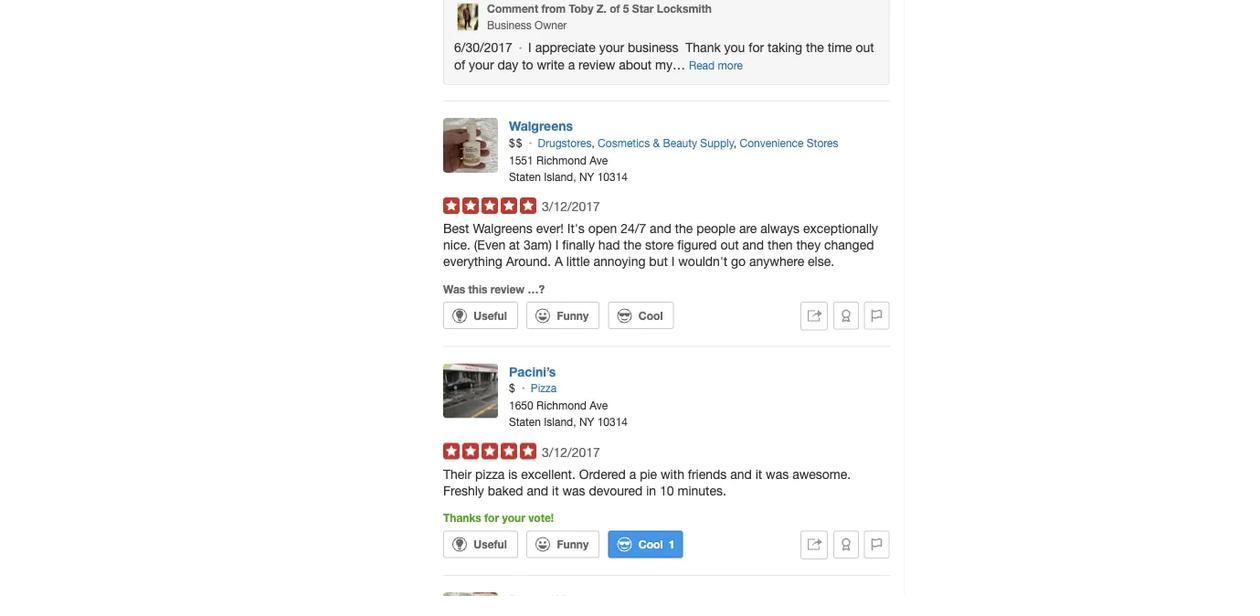 Task type: vqa. For each thing, say whether or not it's contained in the screenshot.
Useful LINK corresponding to Freshly
yes



Task type: describe. For each thing, give the bounding box(es) containing it.
funny link for finally
[[527, 302, 600, 329]]

you
[[725, 40, 746, 55]]

your for appreciate
[[599, 40, 625, 55]]

out inside best walgreens ever! it's open 24/7 and the people are always exceptionally nice. (even at 3am) i finally had the store figured out and then they changed everything around. a little annoying but i wouldn't go anywhere else.
[[721, 237, 739, 253]]

pizza
[[531, 382, 557, 395]]

freshly
[[443, 483, 484, 498]]

locksmith
[[657, 2, 712, 15]]

1 horizontal spatial it
[[756, 466, 763, 481]]

funny link for was
[[527, 531, 600, 558]]

thanks for your vote!
[[443, 512, 554, 524]]

0 vertical spatial walgreens
[[509, 119, 573, 134]]

stores
[[807, 136, 839, 149]]

had
[[599, 237, 620, 253]]

nice.
[[443, 237, 471, 253]]

changed
[[825, 237, 875, 253]]

drugstores , cosmetics & beauty supply , convenience stores
[[538, 136, 839, 149]]

ny for ordered
[[580, 416, 595, 428]]

write
[[537, 57, 565, 72]]

beauty
[[663, 136, 698, 149]]

read more link
[[689, 59, 743, 72]]

1551 richmond ave staten island, ny 10314
[[509, 154, 628, 183]]

baked
[[488, 483, 524, 498]]

taking
[[768, 40, 803, 55]]

for inside "i appreciate your business  thank you for taking the time out of your day to write a review about my…"
[[749, 40, 765, 55]]

vote!
[[529, 512, 554, 524]]

always
[[761, 221, 800, 236]]

was this review …?
[[443, 283, 545, 295]]

of inside comment from toby z. of 5 star locksmith business owner
[[610, 2, 620, 15]]

at
[[509, 237, 520, 253]]

friends
[[688, 466, 727, 481]]

walgreens link
[[509, 119, 573, 134]]

3am)
[[524, 237, 552, 253]]

5.0 star rating image for pizza
[[443, 443, 537, 460]]

$
[[509, 382, 516, 395]]

thanks
[[443, 512, 482, 524]]

review inside "i appreciate your business  thank you for taking the time out of your day to write a review about my…"
[[579, 57, 616, 72]]

0 horizontal spatial review
[[491, 283, 525, 295]]

then
[[768, 237, 793, 253]]

a inside their pizza is excellent. ordered a pie with friends and it was awesome. freshly baked and it was devoured in 10 minutes.
[[630, 466, 637, 481]]

appreciate
[[535, 40, 596, 55]]

24/7
[[621, 221, 647, 236]]

1 , from the left
[[592, 136, 595, 149]]

ave for pacini's
[[590, 399, 608, 412]]

ordered
[[579, 466, 626, 481]]

ever!
[[536, 221, 564, 236]]

minutes.
[[678, 483, 727, 498]]

richmond for pacini's
[[537, 399, 587, 412]]

wouldn't
[[679, 254, 728, 269]]

cosmetics
[[598, 136, 650, 149]]

10
[[660, 483, 674, 498]]

ny for open
[[580, 170, 595, 183]]

walgreens image
[[443, 118, 498, 173]]

…?
[[528, 283, 545, 295]]

drugstores
[[538, 136, 592, 149]]

figured
[[678, 237, 717, 253]]

island, for walgreens
[[544, 170, 577, 183]]

supply
[[701, 136, 734, 149]]

exceptionally
[[804, 221, 879, 236]]

i appreciate your business  thank you for taking the time out of your day to write a review about my…
[[454, 40, 875, 72]]

awesome.
[[793, 466, 851, 481]]

pacini's link
[[509, 364, 556, 379]]

6/30/2017
[[454, 40, 516, 55]]

toby
[[569, 2, 594, 15]]

convenience stores link
[[740, 136, 839, 149]]

devoured
[[589, 483, 643, 498]]

their
[[443, 466, 472, 481]]

useful for (even
[[474, 309, 507, 322]]

island, for pacini's
[[544, 416, 577, 428]]

1
[[669, 538, 675, 551]]

best
[[443, 221, 470, 236]]

comment
[[487, 2, 539, 15]]

(even
[[474, 237, 506, 253]]

cool link
[[609, 302, 674, 329]]

business
[[628, 40, 679, 55]]

this
[[469, 283, 488, 295]]

convenience
[[740, 136, 804, 149]]

cool for cool
[[639, 309, 663, 322]]

$$
[[509, 136, 523, 149]]

best walgreens ever! it's open 24/7 and the people are always exceptionally nice. (even at 3am) i finally had the store figured out and then they changed everything around. a little annoying but i wouldn't go anywhere else.
[[443, 221, 879, 269]]

to
[[522, 57, 534, 72]]

2 , from the left
[[734, 136, 737, 149]]

but
[[650, 254, 668, 269]]

and down excellent.
[[527, 483, 549, 498]]

comment from toby z. of 5 star locksmith business owner
[[487, 2, 712, 32]]



Task type: locate. For each thing, give the bounding box(es) containing it.
2 funny link from the top
[[527, 531, 600, 558]]

ny down drugstores link
[[580, 170, 595, 183]]

the down 24/7
[[624, 237, 642, 253]]

0 horizontal spatial was
[[563, 483, 586, 498]]

island, inside 1650 richmond ave staten island, ny 10314
[[544, 416, 577, 428]]

a inside "i appreciate your business  thank you for taking the time out of your day to write a review about my…"
[[568, 57, 575, 72]]

everything
[[443, 254, 503, 269]]

staten inside 1650 richmond ave staten island, ny 10314
[[509, 416, 541, 428]]

1 vertical spatial ave
[[590, 399, 608, 412]]

1 vertical spatial out
[[721, 237, 739, 253]]

3/12/2017 for it's
[[542, 199, 601, 214]]

with
[[661, 466, 685, 481]]

funny
[[557, 309, 589, 322], [557, 538, 589, 551]]

staten down 1551
[[509, 170, 541, 183]]

1 funny link from the top
[[527, 302, 600, 329]]

0 vertical spatial 10314
[[598, 170, 628, 183]]

for right "thanks" on the bottom left of the page
[[485, 512, 499, 524]]

0 vertical spatial was
[[766, 466, 789, 481]]

1 3/12/2017 from the top
[[542, 199, 601, 214]]

0 vertical spatial cool
[[639, 309, 663, 322]]

store
[[645, 237, 674, 253]]

1 vertical spatial richmond
[[537, 399, 587, 412]]

2 10314 from the top
[[598, 416, 628, 428]]

star
[[633, 2, 654, 15]]

1 vertical spatial the
[[675, 221, 693, 236]]

finally
[[562, 237, 595, 253]]

2 funny from the top
[[557, 538, 589, 551]]

, left convenience
[[734, 136, 737, 149]]

1 horizontal spatial review
[[579, 57, 616, 72]]

their pizza is excellent. ordered a pie with friends and it was awesome. freshly baked and it was devoured in 10 minutes.
[[443, 466, 851, 498]]

5.0 star rating image for walgreens
[[443, 198, 537, 214]]

0 vertical spatial richmond
[[537, 154, 587, 167]]

1 horizontal spatial out
[[856, 40, 875, 55]]

it right the friends
[[756, 466, 763, 481]]

1 useful from the top
[[474, 309, 507, 322]]

about
[[619, 57, 652, 72]]

ny
[[580, 170, 595, 183], [580, 416, 595, 428]]

richmond down drugstores link
[[537, 154, 587, 167]]

review down appreciate
[[579, 57, 616, 72]]

staten for ever!
[[509, 170, 541, 183]]

2 useful link from the top
[[443, 531, 518, 558]]

1 vertical spatial i
[[556, 237, 559, 253]]

5.0 star rating image
[[443, 198, 537, 214], [443, 443, 537, 460]]

1 horizontal spatial for
[[749, 40, 765, 55]]

annoying
[[594, 254, 646, 269]]

2 vertical spatial your
[[502, 512, 526, 524]]

2 vertical spatial the
[[624, 237, 642, 253]]

1 vertical spatial useful
[[474, 538, 507, 551]]

funny for finally
[[557, 309, 589, 322]]

useful link
[[443, 302, 518, 329], [443, 531, 518, 558]]

a left pie
[[630, 466, 637, 481]]

0 horizontal spatial out
[[721, 237, 739, 253]]

owner
[[535, 19, 567, 32]]

the for people
[[675, 221, 693, 236]]

and
[[650, 221, 672, 236], [743, 237, 765, 253], [731, 466, 752, 481], [527, 483, 549, 498]]

funny link down …?
[[527, 302, 600, 329]]

i inside "i appreciate your business  thank you for taking the time out of your day to write a review about my…"
[[529, 40, 532, 55]]

1 vertical spatial funny link
[[527, 531, 600, 558]]

1 cool from the top
[[639, 309, 663, 322]]

1 useful link from the top
[[443, 302, 518, 329]]

0 vertical spatial island,
[[544, 170, 577, 183]]

was down excellent.
[[563, 483, 586, 498]]

0 vertical spatial the
[[806, 40, 825, 55]]

island, down the pizza
[[544, 416, 577, 428]]

1 horizontal spatial your
[[502, 512, 526, 524]]

richmond
[[537, 154, 587, 167], [537, 399, 587, 412]]

0 horizontal spatial ,
[[592, 136, 595, 149]]

0 vertical spatial ave
[[590, 154, 608, 167]]

the for time
[[806, 40, 825, 55]]

2 ny from the top
[[580, 416, 595, 428]]

ave inside 1650 richmond ave staten island, ny 10314
[[590, 399, 608, 412]]

3/12/2017
[[542, 199, 601, 214], [542, 444, 601, 460]]

1 vertical spatial of
[[454, 57, 466, 72]]

funny link
[[527, 302, 600, 329], [527, 531, 600, 558]]

ny inside 1551 richmond ave staten island, ny 10314
[[580, 170, 595, 183]]

your left vote!
[[502, 512, 526, 524]]

0 horizontal spatial it
[[552, 483, 559, 498]]

a
[[555, 254, 563, 269]]

0 horizontal spatial your
[[469, 57, 494, 72]]

2 ave from the top
[[590, 399, 608, 412]]

i up a
[[556, 237, 559, 253]]

review left …?
[[491, 283, 525, 295]]

island, down drugstores link
[[544, 170, 577, 183]]

1 horizontal spatial a
[[630, 466, 637, 481]]

for right you
[[749, 40, 765, 55]]

1 vertical spatial cool
[[639, 538, 663, 551]]

out up go
[[721, 237, 739, 253]]

funny down excellent.
[[557, 538, 589, 551]]

2 staten from the top
[[509, 416, 541, 428]]

0 vertical spatial for
[[749, 40, 765, 55]]

0 horizontal spatial the
[[624, 237, 642, 253]]

and up store
[[650, 221, 672, 236]]

was left the awesome.
[[766, 466, 789, 481]]

was
[[443, 283, 466, 295]]

useful down thanks for your vote!
[[474, 538, 507, 551]]

cool
[[639, 309, 663, 322], [639, 538, 663, 551]]

else.
[[808, 254, 835, 269]]

staten
[[509, 170, 541, 183], [509, 416, 541, 428]]

staten down 1650
[[509, 416, 541, 428]]

in
[[647, 483, 657, 498]]

useful down was this review …?
[[474, 309, 507, 322]]

0 horizontal spatial i
[[529, 40, 532, 55]]

walgreens up drugstores link
[[509, 119, 573, 134]]

my…
[[656, 57, 686, 72]]

10314 up ordered at the bottom of the page
[[598, 416, 628, 428]]

read more
[[689, 59, 743, 72]]

useful link for freshly
[[443, 531, 518, 558]]

it
[[756, 466, 763, 481], [552, 483, 559, 498]]

a down appreciate
[[568, 57, 575, 72]]

0 vertical spatial of
[[610, 2, 620, 15]]

2 3/12/2017 from the top
[[542, 444, 601, 460]]

pacini's image
[[443, 364, 498, 418]]

0 horizontal spatial for
[[485, 512, 499, 524]]

out inside "i appreciate your business  thank you for taking the time out of your day to write a review about my…"
[[856, 40, 875, 55]]

1 5.0 star rating image from the top
[[443, 198, 537, 214]]

1 horizontal spatial was
[[766, 466, 789, 481]]

more
[[718, 59, 743, 72]]

time
[[828, 40, 853, 55]]

i up to
[[529, 40, 532, 55]]

, left cosmetics
[[592, 136, 595, 149]]

1 ny from the top
[[580, 170, 595, 183]]

0 vertical spatial 3/12/2017
[[542, 199, 601, 214]]

walgreens
[[509, 119, 573, 134], [473, 221, 533, 236]]

5.0 star rating image up (even at the left of page
[[443, 198, 537, 214]]

richmond inside 1551 richmond ave staten island, ny 10314
[[537, 154, 587, 167]]

1 horizontal spatial i
[[556, 237, 559, 253]]

1 horizontal spatial of
[[610, 2, 620, 15]]

of down 6/30/2017
[[454, 57, 466, 72]]

1650 richmond ave staten island, ny 10314
[[509, 399, 628, 428]]

2 useful from the top
[[474, 538, 507, 551]]

go
[[732, 254, 746, 269]]

toby z. image
[[454, 3, 482, 31]]

of inside "i appreciate your business  thank you for taking the time out of your day to write a review about my…"
[[454, 57, 466, 72]]

0 vertical spatial review
[[579, 57, 616, 72]]

it's
[[568, 221, 585, 236]]

the up figured
[[675, 221, 693, 236]]

and down are
[[743, 237, 765, 253]]

z.
[[597, 2, 607, 15]]

1 richmond from the top
[[537, 154, 587, 167]]

is
[[509, 466, 518, 481]]

useful for freshly
[[474, 538, 507, 551]]

1 10314 from the top
[[598, 170, 628, 183]]

out right time
[[856, 40, 875, 55]]

pizza link
[[531, 382, 557, 395]]

out
[[856, 40, 875, 55], [721, 237, 739, 253]]

3/12/2017 for excellent.
[[542, 444, 601, 460]]

1 vertical spatial review
[[491, 283, 525, 295]]

1 vertical spatial 3/12/2017
[[542, 444, 601, 460]]

cool left 1
[[639, 538, 663, 551]]

and right the friends
[[731, 466, 752, 481]]

ny inside 1650 richmond ave staten island, ny 10314
[[580, 416, 595, 428]]

1 vertical spatial for
[[485, 512, 499, 524]]

your up about
[[599, 40, 625, 55]]

ave
[[590, 154, 608, 167], [590, 399, 608, 412]]

1 staten from the top
[[509, 170, 541, 183]]

2 horizontal spatial the
[[806, 40, 825, 55]]

the left time
[[806, 40, 825, 55]]

the
[[806, 40, 825, 55], [675, 221, 693, 236], [624, 237, 642, 253]]

1 vertical spatial ny
[[580, 416, 595, 428]]

0 vertical spatial useful
[[474, 309, 507, 322]]

1 vertical spatial it
[[552, 483, 559, 498]]

0 vertical spatial a
[[568, 57, 575, 72]]

island,
[[544, 170, 577, 183], [544, 416, 577, 428]]

useful link for (even
[[443, 302, 518, 329]]

0 vertical spatial it
[[756, 466, 763, 481]]

0 vertical spatial funny link
[[527, 302, 600, 329]]

richmond for walgreens
[[537, 154, 587, 167]]

10314 for ordered
[[598, 416, 628, 428]]

2 horizontal spatial i
[[672, 254, 675, 269]]

2 vertical spatial i
[[672, 254, 675, 269]]

walgreens inside best walgreens ever! it's open 24/7 and the people are always exceptionally nice. (even at 3am) i finally had the store figured out and then they changed everything around. a little annoying but i wouldn't go anywhere else.
[[473, 221, 533, 236]]

of left 5
[[610, 2, 620, 15]]

useful link down this on the left top of page
[[443, 302, 518, 329]]

the inside "i appreciate your business  thank you for taking the time out of your day to write a review about my…"
[[806, 40, 825, 55]]

pacini's
[[509, 364, 556, 379]]

1 island, from the top
[[544, 170, 577, 183]]

staten for is
[[509, 416, 541, 428]]

your down 6/30/2017
[[469, 57, 494, 72]]

1 funny from the top
[[557, 309, 589, 322]]

cool for cool 1
[[639, 538, 663, 551]]

walgreens up the at
[[473, 221, 533, 236]]

funny link down vote!
[[527, 531, 600, 558]]

0 vertical spatial ny
[[580, 170, 595, 183]]

a
[[568, 57, 575, 72], [630, 466, 637, 481]]

cool down but
[[639, 309, 663, 322]]

business
[[487, 19, 532, 32]]

excellent.
[[521, 466, 576, 481]]

&
[[653, 136, 660, 149]]

cool 1
[[639, 538, 675, 551]]

1 horizontal spatial ,
[[734, 136, 737, 149]]

1 vertical spatial 10314
[[598, 416, 628, 428]]

10314 inside 1650 richmond ave staten island, ny 10314
[[598, 416, 628, 428]]

1 vertical spatial useful link
[[443, 531, 518, 558]]

2 cool from the top
[[639, 538, 663, 551]]

read
[[689, 59, 715, 72]]

,
[[592, 136, 595, 149], [734, 136, 737, 149]]

useful link down thanks for your vote!
[[443, 531, 518, 558]]

richmond down the pizza
[[537, 399, 587, 412]]

drugstores link
[[538, 136, 592, 149]]

2 island, from the top
[[544, 416, 577, 428]]

ave inside 1551 richmond ave staten island, ny 10314
[[590, 154, 608, 167]]

0 vertical spatial i
[[529, 40, 532, 55]]

it down excellent.
[[552, 483, 559, 498]]

ave up ordered at the bottom of the page
[[590, 399, 608, 412]]

1 horizontal spatial the
[[675, 221, 693, 236]]

funny down little
[[557, 309, 589, 322]]

staten inside 1551 richmond ave staten island, ny 10314
[[509, 170, 541, 183]]

1 vertical spatial was
[[563, 483, 586, 498]]

day
[[498, 57, 519, 72]]

1 vertical spatial 5.0 star rating image
[[443, 443, 537, 460]]

3/12/2017 up excellent.
[[542, 444, 601, 460]]

0 vertical spatial your
[[599, 40, 625, 55]]

5.0 star rating image up 'pizza'
[[443, 443, 537, 460]]

1 vertical spatial your
[[469, 57, 494, 72]]

ave down cosmetics
[[590, 154, 608, 167]]

2 5.0 star rating image from the top
[[443, 443, 537, 460]]

0 vertical spatial useful link
[[443, 302, 518, 329]]

0 horizontal spatial a
[[568, 57, 575, 72]]

1 vertical spatial a
[[630, 466, 637, 481]]

2 horizontal spatial your
[[599, 40, 625, 55]]

1 vertical spatial island,
[[544, 416, 577, 428]]

10314
[[598, 170, 628, 183], [598, 416, 628, 428]]

they
[[797, 237, 821, 253]]

from
[[542, 2, 566, 15]]

0 vertical spatial 5.0 star rating image
[[443, 198, 537, 214]]

0 vertical spatial funny
[[557, 309, 589, 322]]

0 horizontal spatial of
[[454, 57, 466, 72]]

1 vertical spatial walgreens
[[473, 221, 533, 236]]

people
[[697, 221, 736, 236]]

0 vertical spatial out
[[856, 40, 875, 55]]

richmond inside 1650 richmond ave staten island, ny 10314
[[537, 399, 587, 412]]

5
[[623, 2, 630, 15]]

i right but
[[672, 254, 675, 269]]

funny for was
[[557, 538, 589, 551]]

10314 down cosmetics
[[598, 170, 628, 183]]

open
[[589, 221, 617, 236]]

pie
[[640, 466, 658, 481]]

1 vertical spatial staten
[[509, 416, 541, 428]]

anywhere
[[750, 254, 805, 269]]

pizza
[[475, 466, 505, 481]]

10314 inside 1551 richmond ave staten island, ny 10314
[[598, 170, 628, 183]]

1 vertical spatial funny
[[557, 538, 589, 551]]

0 vertical spatial staten
[[509, 170, 541, 183]]

2 richmond from the top
[[537, 399, 587, 412]]

ave for walgreens
[[590, 154, 608, 167]]

cosmetics & beauty supply link
[[598, 136, 734, 149]]

island, inside 1551 richmond ave staten island, ny 10314
[[544, 170, 577, 183]]

ny up ordered at the bottom of the page
[[580, 416, 595, 428]]

was
[[766, 466, 789, 481], [563, 483, 586, 498]]

are
[[740, 221, 757, 236]]

3/12/2017 up it's
[[542, 199, 601, 214]]

10314 for open
[[598, 170, 628, 183]]

1650
[[509, 399, 534, 412]]

of
[[610, 2, 620, 15], [454, 57, 466, 72]]

1 ave from the top
[[590, 154, 608, 167]]

your for for
[[502, 512, 526, 524]]

review
[[579, 57, 616, 72], [491, 283, 525, 295]]



